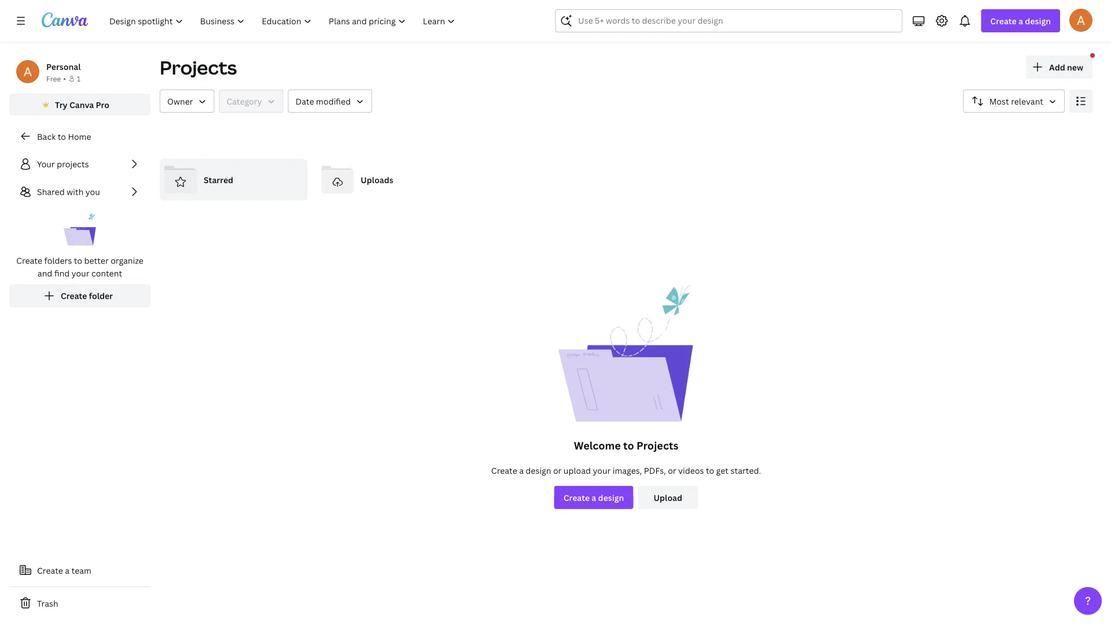 Task type: locate. For each thing, give the bounding box(es) containing it.
projects up the pdfs,
[[637, 439, 678, 453]]

1 horizontal spatial design
[[598, 493, 624, 504]]

shared with you
[[37, 187, 100, 198]]

pro
[[96, 99, 109, 110]]

images,
[[613, 466, 642, 477]]

uploads link
[[317, 159, 464, 201]]

home
[[68, 131, 91, 142]]

0 horizontal spatial or
[[553, 466, 562, 477]]

back to home
[[37, 131, 91, 142]]

1 horizontal spatial your
[[593, 466, 611, 477]]

new
[[1067, 62, 1083, 73]]

create a design button
[[554, 487, 633, 510]]

or
[[553, 466, 562, 477], [668, 466, 676, 477]]

design inside dropdown button
[[1025, 15, 1051, 26]]

list
[[9, 153, 150, 308]]

1
[[77, 74, 81, 83]]

projects
[[160, 55, 237, 80], [637, 439, 678, 453]]

to up images,
[[623, 439, 634, 453]]

1 or from the left
[[553, 466, 562, 477]]

1 horizontal spatial create a design
[[990, 15, 1051, 26]]

create a design inside button
[[563, 493, 624, 504]]

folder
[[89, 291, 113, 302]]

or right the pdfs,
[[668, 466, 676, 477]]

or left 'upload'
[[553, 466, 562, 477]]

create inside create a design button
[[563, 493, 590, 504]]

your
[[72, 268, 89, 279], [593, 466, 611, 477]]

design for create a design dropdown button
[[1025, 15, 1051, 26]]

shared with you link
[[9, 181, 150, 204]]

add
[[1049, 62, 1065, 73]]

content
[[91, 268, 122, 279]]

0 vertical spatial design
[[1025, 15, 1051, 26]]

0 vertical spatial create a design
[[990, 15, 1051, 26]]

None search field
[[555, 9, 902, 32]]

your right 'upload'
[[593, 466, 611, 477]]

top level navigation element
[[102, 9, 465, 32]]

design
[[1025, 15, 1051, 26], [526, 466, 551, 477], [598, 493, 624, 504]]

create folders to better organize and find your content
[[16, 255, 143, 279]]

add new
[[1049, 62, 1083, 73]]

back to home link
[[9, 125, 150, 148]]

1 vertical spatial create a design
[[563, 493, 624, 504]]

your right find
[[72, 268, 89, 279]]

projects up owner button
[[160, 55, 237, 80]]

find
[[54, 268, 70, 279]]

1 vertical spatial projects
[[637, 439, 678, 453]]

Date modified button
[[288, 90, 372, 113]]

started.
[[731, 466, 761, 477]]

design inside button
[[598, 493, 624, 504]]

try canva pro
[[55, 99, 109, 110]]

to left get
[[706, 466, 714, 477]]

with
[[67, 187, 84, 198]]

starred
[[204, 174, 233, 185]]

create inside create folders to better organize and find your content
[[16, 255, 42, 266]]

your projects
[[37, 159, 89, 170]]

trash link
[[9, 593, 150, 616]]

design for create a design button
[[598, 493, 624, 504]]

add new button
[[1026, 56, 1093, 79]]

organize
[[111, 255, 143, 266]]

0 horizontal spatial design
[[526, 466, 551, 477]]

create a design for create a design dropdown button
[[990, 15, 1051, 26]]

design left 'upload'
[[526, 466, 551, 477]]

design left apple lee image
[[1025, 15, 1051, 26]]

back
[[37, 131, 56, 142]]

create a design
[[990, 15, 1051, 26], [563, 493, 624, 504]]

folders
[[44, 255, 72, 266]]

create a design inside dropdown button
[[990, 15, 1051, 26]]

create a design button
[[981, 9, 1060, 32]]

2 vertical spatial design
[[598, 493, 624, 504]]

0 vertical spatial your
[[72, 268, 89, 279]]

create inside create folder button
[[61, 291, 87, 302]]

team
[[71, 566, 91, 577]]

a
[[1019, 15, 1023, 26], [519, 466, 524, 477], [592, 493, 596, 504], [65, 566, 70, 577]]

design down create a design or upload your images, pdfs, or videos to get started.
[[598, 493, 624, 504]]

to
[[58, 131, 66, 142], [74, 255, 82, 266], [623, 439, 634, 453], [706, 466, 714, 477]]

2 horizontal spatial design
[[1025, 15, 1051, 26]]

create
[[990, 15, 1017, 26], [16, 255, 42, 266], [61, 291, 87, 302], [491, 466, 517, 477], [563, 493, 590, 504], [37, 566, 63, 577]]

1 vertical spatial your
[[593, 466, 611, 477]]

0 horizontal spatial projects
[[160, 55, 237, 80]]

0 horizontal spatial your
[[72, 268, 89, 279]]

most
[[989, 96, 1009, 107]]

upload button
[[638, 487, 698, 510]]

create a design for create a design button
[[563, 493, 624, 504]]

to left better
[[74, 255, 82, 266]]

1 horizontal spatial or
[[668, 466, 676, 477]]

0 horizontal spatial create a design
[[563, 493, 624, 504]]

canva
[[69, 99, 94, 110]]

videos
[[678, 466, 704, 477]]

create a team button
[[9, 560, 150, 583]]



Task type: describe. For each thing, give the bounding box(es) containing it.
date
[[296, 96, 314, 107]]

•
[[63, 74, 66, 83]]

Sort by button
[[963, 90, 1065, 113]]

0 vertical spatial projects
[[160, 55, 237, 80]]

relevant
[[1011, 96, 1043, 107]]

welcome
[[574, 439, 621, 453]]

free
[[46, 74, 61, 83]]

Category button
[[219, 90, 283, 113]]

to right back
[[58, 131, 66, 142]]

try canva pro button
[[9, 94, 150, 116]]

create folder button
[[9, 285, 150, 308]]

projects
[[57, 159, 89, 170]]

starred link
[[160, 159, 307, 201]]

most relevant
[[989, 96, 1043, 107]]

a inside dropdown button
[[1019, 15, 1023, 26]]

your inside create folders to better organize and find your content
[[72, 268, 89, 279]]

create inside create a design dropdown button
[[990, 15, 1017, 26]]

list containing your projects
[[9, 153, 150, 308]]

2 or from the left
[[668, 466, 676, 477]]

you
[[85, 187, 100, 198]]

apple lee image
[[1069, 9, 1093, 32]]

get
[[716, 466, 729, 477]]

create inside "create a team" button
[[37, 566, 63, 577]]

uploads
[[361, 174, 393, 185]]

Search search field
[[578, 10, 879, 32]]

welcome to projects
[[574, 439, 678, 453]]

shared
[[37, 187, 65, 198]]

your
[[37, 159, 55, 170]]

1 vertical spatial design
[[526, 466, 551, 477]]

try
[[55, 99, 68, 110]]

pdfs,
[[644, 466, 666, 477]]

owner
[[167, 96, 193, 107]]

date modified
[[296, 96, 351, 107]]

create a design or upload your images, pdfs, or videos to get started.
[[491, 466, 761, 477]]

1 horizontal spatial projects
[[637, 439, 678, 453]]

modified
[[316, 96, 351, 107]]

personal
[[46, 61, 81, 72]]

category
[[227, 96, 262, 107]]

Owner button
[[160, 90, 214, 113]]

create a team
[[37, 566, 91, 577]]

better
[[84, 255, 109, 266]]

upload
[[564, 466, 591, 477]]

free •
[[46, 74, 66, 83]]

to inside create folders to better organize and find your content
[[74, 255, 82, 266]]

and
[[38, 268, 52, 279]]

your projects link
[[9, 153, 150, 176]]

upload
[[654, 493, 682, 504]]

create folder
[[61, 291, 113, 302]]

trash
[[37, 599, 58, 610]]



Task type: vqa. For each thing, say whether or not it's contained in the screenshot.
"Terms" to the bottom
no



